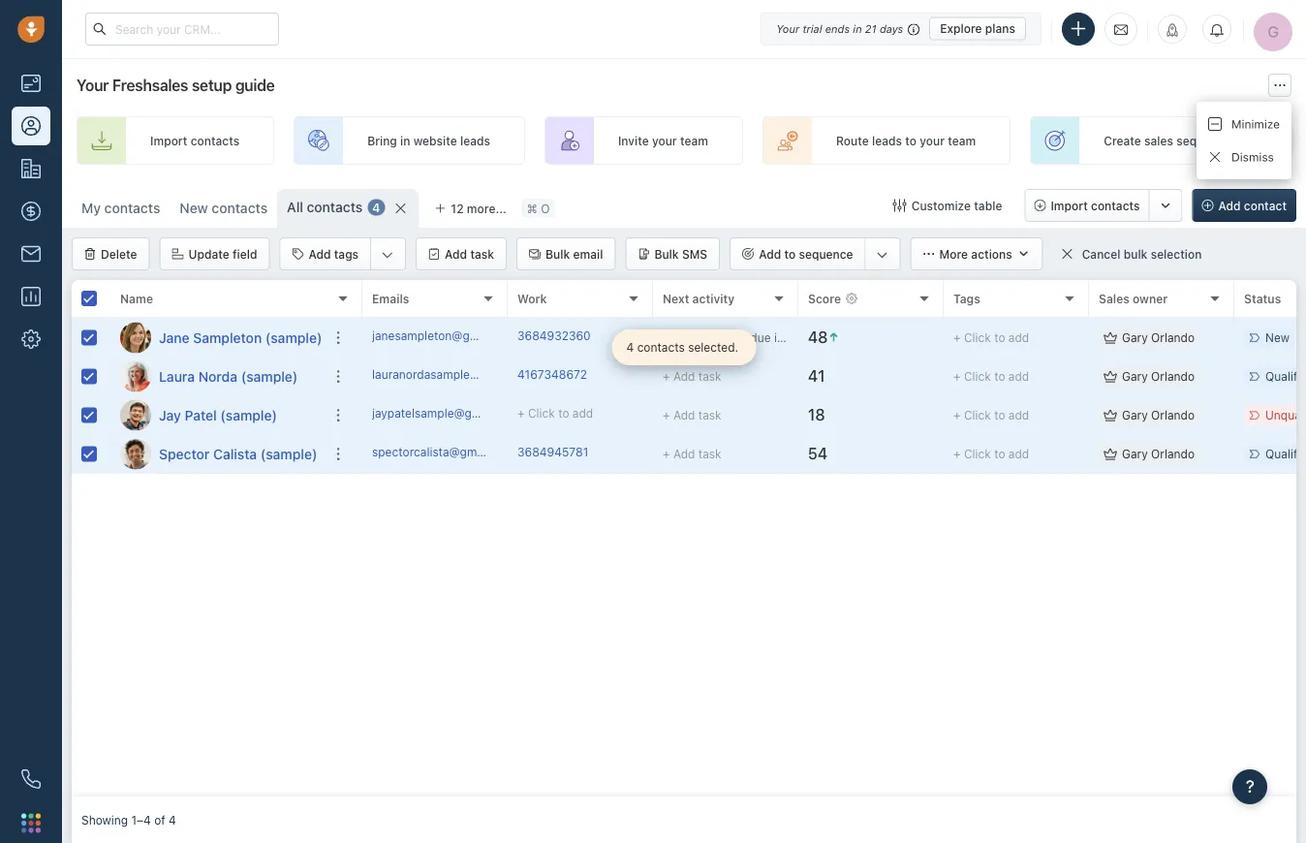 Task type: vqa. For each thing, say whether or not it's contained in the screenshot.
2nd 2023 from the left
no



Task type: locate. For each thing, give the bounding box(es) containing it.
status
[[1245, 292, 1282, 305]]

to
[[906, 134, 917, 147], [785, 247, 796, 261], [995, 331, 1006, 345], [995, 370, 1006, 383], [559, 407, 570, 420], [995, 409, 1006, 422], [995, 447, 1006, 461]]

phone image
[[21, 770, 41, 789]]

new down status
[[1266, 331, 1291, 345]]

grid
[[72, 280, 1307, 797]]

(sample) for jay patel (sample)
[[220, 407, 277, 423]]

12 more...
[[451, 202, 507, 215]]

1 horizontal spatial import contacts
[[1051, 199, 1141, 212]]

lauranordasample@gmail.com link
[[372, 366, 537, 387]]

import contacts inside "link"
[[150, 134, 240, 147]]

1 horizontal spatial sequence
[[1177, 134, 1232, 147]]

1 horizontal spatial your
[[920, 134, 945, 147]]

import contacts up cancel
[[1051, 199, 1141, 212]]

angle down image
[[382, 245, 394, 265], [877, 245, 889, 265]]

1 horizontal spatial your
[[777, 22, 800, 35]]

0 horizontal spatial new
[[180, 200, 208, 216]]

create sales sequence
[[1105, 134, 1232, 147]]

bring
[[368, 134, 397, 147]]

bulk email
[[546, 247, 603, 261]]

spectorcalista@gmail.com 3684945781
[[372, 445, 589, 459]]

in left 21
[[854, 22, 863, 35]]

bulk for bulk sms
[[655, 247, 679, 261]]

1 vertical spatial j image
[[120, 400, 151, 431]]

sequence up score
[[799, 247, 854, 261]]

0 vertical spatial container_wx8msf4aqz5i3rn1 image
[[1209, 150, 1223, 164]]

container_wx8msf4aqz5i3rn1 image
[[1209, 150, 1223, 164], [1061, 247, 1075, 261], [1104, 409, 1118, 422]]

4 inside grid
[[627, 341, 634, 354]]

0 horizontal spatial in
[[400, 134, 411, 147]]

bulk email button
[[517, 238, 616, 271]]

orlando
[[1152, 331, 1196, 345], [1152, 370, 1196, 383], [1152, 409, 1196, 422], [1152, 447, 1196, 461]]

3 gary from the top
[[1123, 409, 1149, 422]]

delete button
[[72, 238, 150, 271]]

qualifie up unquali
[[1266, 370, 1307, 383]]

days
[[880, 22, 904, 35]]

your up customize
[[920, 134, 945, 147]]

1 j image from the top
[[120, 322, 151, 353]]

bulk sms button
[[626, 238, 721, 271]]

your left freshsales
[[77, 76, 109, 95]]

j image for jane sampleton (sample)
[[120, 322, 151, 353]]

2 row group from the left
[[363, 319, 1307, 474]]

team
[[681, 134, 709, 147], [948, 134, 977, 147]]

4 right the of
[[169, 813, 176, 827]]

41
[[809, 367, 826, 385]]

0 horizontal spatial angle down image
[[382, 245, 394, 265]]

contacts up cancel
[[1092, 199, 1141, 212]]

press space to deselect this row. row up jay patel (sample)
[[72, 358, 363, 397]]

0 vertical spatial sequence
[[1177, 134, 1232, 147]]

press space to deselect this row. row up 54
[[363, 397, 1307, 435]]

import down the your freshsales setup guide
[[150, 134, 187, 147]]

j image
[[120, 322, 151, 353], [120, 400, 151, 431]]

import contacts group
[[1025, 189, 1183, 222]]

new for new contacts
[[180, 200, 208, 216]]

angle down image inside add to sequence group
[[877, 245, 889, 265]]

2 + click to add from the top
[[954, 370, 1030, 383]]

1 leads from the left
[[460, 134, 491, 147]]

(sample) for jane sampleton (sample)
[[266, 330, 322, 346]]

1 vertical spatial new
[[1266, 331, 1291, 345]]

1 row group from the left
[[72, 319, 363, 474]]

task for 54
[[699, 447, 722, 461]]

row group
[[72, 319, 363, 474], [363, 319, 1307, 474]]

+ click to add for 41
[[954, 370, 1030, 383]]

add
[[1009, 331, 1030, 345], [1009, 370, 1030, 383], [573, 407, 594, 420], [1009, 409, 1030, 422], [1009, 447, 1030, 461]]

import for import contacts button
[[1051, 199, 1089, 212]]

showing
[[81, 813, 128, 827]]

1 + add task from the top
[[663, 370, 722, 383]]

container_wx8msf4aqz5i3rn1 image inside customize table button
[[894, 199, 907, 212]]

0 horizontal spatial your
[[652, 134, 677, 147]]

email image
[[1115, 21, 1129, 37]]

container_wx8msf4aqz5i3rn1 image
[[1209, 117, 1223, 131], [894, 199, 907, 212], [663, 331, 677, 345], [1104, 331, 1118, 345], [1104, 370, 1118, 383], [1104, 447, 1118, 461]]

qualifie down unquali
[[1266, 447, 1307, 461]]

1 angle down image from the left
[[382, 245, 394, 265]]

54
[[809, 445, 828, 463]]

press space to deselect this row. row up 18
[[363, 358, 1307, 397]]

1 horizontal spatial 4
[[373, 201, 380, 214]]

bring in website leads link
[[294, 116, 525, 165]]

patel
[[185, 407, 217, 423]]

0 horizontal spatial import contacts
[[150, 134, 240, 147]]

j image left the jay
[[120, 400, 151, 431]]

press space to deselect this row. row
[[72, 319, 363, 358], [363, 319, 1307, 358], [72, 358, 363, 397], [363, 358, 1307, 397], [72, 397, 363, 435], [363, 397, 1307, 435], [72, 435, 363, 474], [363, 435, 1307, 474]]

0 vertical spatial + add task
[[663, 370, 722, 383]]

add task
[[445, 247, 494, 261]]

1 your from the left
[[652, 134, 677, 147]]

name column header
[[111, 280, 363, 319]]

1 horizontal spatial leads
[[873, 134, 903, 147]]

in
[[854, 22, 863, 35], [400, 134, 411, 147]]

to inside the add to sequence button
[[785, 247, 796, 261]]

new contacts button
[[170, 189, 277, 228], [180, 200, 268, 216]]

2 qualifie from the top
[[1266, 447, 1307, 461]]

sequence inside button
[[799, 247, 854, 261]]

1 horizontal spatial container_wx8msf4aqz5i3rn1 image
[[1104, 409, 1118, 422]]

import up cancel
[[1051, 199, 1089, 212]]

3 orlando from the top
[[1152, 409, 1196, 422]]

leads right route
[[873, 134, 903, 147]]

contacts right 'my'
[[104, 200, 160, 216]]

leads right website
[[460, 134, 491, 147]]

0 horizontal spatial import
[[150, 134, 187, 147]]

+
[[954, 331, 961, 345], [954, 370, 961, 383], [663, 370, 671, 383], [518, 407, 525, 420], [954, 409, 961, 422], [663, 409, 671, 422], [954, 447, 961, 461], [663, 447, 671, 461]]

1 horizontal spatial team
[[948, 134, 977, 147]]

1 + click to add from the top
[[954, 331, 1030, 345]]

import inside "link"
[[150, 134, 187, 147]]

click for 54
[[965, 447, 992, 461]]

import contacts inside button
[[1051, 199, 1141, 212]]

4 right all contacts link
[[373, 201, 380, 214]]

grid containing 48
[[72, 280, 1307, 797]]

task for 18
[[699, 409, 722, 422]]

your
[[652, 134, 677, 147], [920, 134, 945, 147]]

21
[[866, 22, 877, 35]]

field
[[233, 247, 257, 261]]

menu
[[1197, 102, 1292, 179]]

janesampleton@gmail.com 3684932360
[[372, 329, 591, 343]]

press space to deselect this row. row up norda
[[72, 319, 363, 358]]

route
[[837, 134, 869, 147]]

1 vertical spatial 4
[[627, 341, 634, 354]]

1 horizontal spatial angle down image
[[877, 245, 889, 265]]

task
[[471, 247, 494, 261], [699, 370, 722, 383], [699, 409, 722, 422], [699, 447, 722, 461]]

0 vertical spatial qualifie
[[1266, 370, 1307, 383]]

0 vertical spatial j image
[[120, 322, 151, 353]]

1 vertical spatial + add task
[[663, 409, 722, 422]]

+ click to add for 18
[[954, 409, 1030, 422]]

⌘
[[527, 202, 538, 215]]

(sample) down jane sampleton (sample) 'link'
[[241, 368, 298, 384]]

import inside button
[[1051, 199, 1089, 212]]

1 vertical spatial import contacts
[[1051, 199, 1141, 212]]

(sample) inside 'link'
[[266, 330, 322, 346]]

1 gary from the top
[[1123, 331, 1149, 345]]

press space to deselect this row. row down 18
[[363, 435, 1307, 474]]

2 j image from the top
[[120, 400, 151, 431]]

update
[[189, 247, 230, 261]]

your for your trial ends in 21 days
[[777, 22, 800, 35]]

in right bring
[[400, 134, 411, 147]]

gary
[[1123, 331, 1149, 345], [1123, 370, 1149, 383], [1123, 409, 1149, 422], [1123, 447, 1149, 461]]

unquali
[[1266, 409, 1307, 422]]

spectorcalista@gmail.com
[[372, 445, 516, 459]]

jay patel (sample)
[[159, 407, 277, 423]]

add to sequence button
[[731, 239, 865, 270]]

1 vertical spatial in
[[400, 134, 411, 147]]

+ click to add
[[954, 331, 1030, 345], [954, 370, 1030, 383], [954, 409, 1030, 422], [954, 447, 1030, 461]]

2 horizontal spatial 4
[[627, 341, 634, 354]]

3 + click to add from the top
[[954, 409, 1030, 422]]

task for 41
[[699, 370, 722, 383]]

(sample)
[[266, 330, 322, 346], [241, 368, 298, 384], [220, 407, 277, 423], [261, 446, 317, 462]]

(sample) for laura norda (sample)
[[241, 368, 298, 384]]

minimize
[[1232, 117, 1281, 131]]

0 horizontal spatial container_wx8msf4aqz5i3rn1 image
[[1061, 247, 1075, 261]]

press space to deselect this row. row down jay patel (sample) link
[[72, 435, 363, 474]]

new
[[180, 200, 208, 216], [1266, 331, 1291, 345]]

gary orlando for 18
[[1123, 409, 1196, 422]]

0 horizontal spatial leads
[[460, 134, 491, 147]]

angle down image for add tags
[[382, 245, 394, 265]]

import contacts down setup
[[150, 134, 240, 147]]

gary for 18
[[1123, 409, 1149, 422]]

more...
[[467, 202, 507, 215]]

team right invite
[[681, 134, 709, 147]]

1 vertical spatial container_wx8msf4aqz5i3rn1 image
[[1061, 247, 1075, 261]]

sequence right sales
[[1177, 134, 1232, 147]]

j image left jane
[[120, 322, 151, 353]]

spectorcalista@gmail.com link
[[372, 444, 516, 465]]

invite your team
[[619, 134, 709, 147]]

1–4
[[131, 813, 151, 827]]

new up update
[[180, 200, 208, 216]]

(sample) for spector calista (sample)
[[261, 446, 317, 462]]

add inside add tags button
[[309, 247, 331, 261]]

your right invite
[[652, 134, 677, 147]]

qualifie
[[1266, 370, 1307, 383], [1266, 447, 1307, 461]]

press space to deselect this row. row containing jay patel (sample)
[[72, 397, 363, 435]]

my contacts button
[[72, 189, 170, 228], [81, 200, 160, 216]]

0 vertical spatial new
[[180, 200, 208, 216]]

of
[[154, 813, 165, 827]]

4 right 3684932360 link
[[627, 341, 634, 354]]

0 vertical spatial your
[[777, 22, 800, 35]]

0 vertical spatial import contacts
[[150, 134, 240, 147]]

plans
[[986, 22, 1016, 35]]

route leads to your team
[[837, 134, 977, 147]]

gary for 41
[[1123, 370, 1149, 383]]

leads
[[460, 134, 491, 147], [873, 134, 903, 147]]

1 horizontal spatial bulk
[[655, 247, 679, 261]]

add tags group
[[280, 238, 406, 271]]

0 vertical spatial 4
[[373, 201, 380, 214]]

1 vertical spatial sequence
[[799, 247, 854, 261]]

laura norda (sample) link
[[159, 367, 298, 386]]

import
[[150, 134, 187, 147], [1051, 199, 1089, 212]]

gary for 54
[[1123, 447, 1149, 461]]

laura
[[159, 368, 195, 384]]

my
[[81, 200, 101, 216]]

1 horizontal spatial import
[[1051, 199, 1089, 212]]

2 angle down image from the left
[[877, 245, 889, 265]]

team up customize table
[[948, 134, 977, 147]]

angle down image inside add tags group
[[382, 245, 394, 265]]

invite
[[619, 134, 649, 147]]

next activity
[[663, 292, 735, 305]]

explore plans link
[[930, 17, 1027, 40]]

my contacts
[[81, 200, 160, 216]]

3 + add task from the top
[[663, 447, 722, 461]]

4 + click to add from the top
[[954, 447, 1030, 461]]

4 orlando from the top
[[1152, 447, 1196, 461]]

angle down image right tags
[[382, 245, 394, 265]]

to inside route leads to your team link
[[906, 134, 917, 147]]

dismiss
[[1232, 150, 1275, 164]]

1 horizontal spatial new
[[1266, 331, 1291, 345]]

+ add task for 18
[[663, 409, 722, 422]]

0 horizontal spatial sequence
[[799, 247, 854, 261]]

4 contacts selected.
[[627, 341, 739, 354]]

4 gary from the top
[[1123, 447, 1149, 461]]

2 bulk from the left
[[655, 247, 679, 261]]

press space to deselect this row. row containing 48
[[363, 319, 1307, 358]]

contacts down setup
[[191, 134, 240, 147]]

your trial ends in 21 days
[[777, 22, 904, 35]]

1 team from the left
[[681, 134, 709, 147]]

sampleton
[[193, 330, 262, 346]]

bulk
[[1124, 248, 1148, 261]]

container_wx8msf4aqz5i3rn1 image for cancel bulk selection
[[1061, 247, 1075, 261]]

press space to deselect this row. row down norda
[[72, 397, 363, 435]]

your left trial
[[777, 22, 800, 35]]

2 team from the left
[[948, 134, 977, 147]]

press space to deselect this row. row containing laura norda (sample)
[[72, 358, 363, 397]]

2 orlando from the top
[[1152, 370, 1196, 383]]

3684945781 link
[[518, 444, 589, 465]]

contacts right 'all'
[[307, 199, 363, 215]]

route leads to your team link
[[763, 116, 1011, 165]]

import contacts button
[[1025, 189, 1150, 222]]

sales
[[1099, 292, 1130, 305]]

4 gary orlando from the top
[[1123, 447, 1196, 461]]

2 gary orlando from the top
[[1123, 370, 1196, 383]]

3 gary orlando from the top
[[1123, 409, 1196, 422]]

add tags
[[309, 247, 359, 261]]

press space to deselect this row. row containing 41
[[363, 358, 1307, 397]]

Search your CRM... text field
[[85, 13, 279, 46]]

2 + add task from the top
[[663, 409, 722, 422]]

2 horizontal spatial container_wx8msf4aqz5i3rn1 image
[[1209, 150, 1223, 164]]

row group containing jane sampleton (sample)
[[72, 319, 363, 474]]

press space to deselect this row. row containing jane sampleton (sample)
[[72, 319, 363, 358]]

0 horizontal spatial your
[[77, 76, 109, 95]]

4167348672
[[518, 368, 588, 381]]

0 horizontal spatial bulk
[[546, 247, 570, 261]]

all contacts link
[[287, 198, 363, 217]]

2 vertical spatial + add task
[[663, 447, 722, 461]]

add for 18
[[1009, 409, 1030, 422]]

(sample) right sampleton
[[266, 330, 322, 346]]

bulk left sms
[[655, 247, 679, 261]]

press space to deselect this row. row down score
[[363, 319, 1307, 358]]

3684945781
[[518, 445, 589, 459]]

1 qualifie from the top
[[1266, 370, 1307, 383]]

0 vertical spatial import
[[150, 134, 187, 147]]

trial
[[803, 22, 823, 35]]

(sample) up spector calista (sample)
[[220, 407, 277, 423]]

1 vertical spatial your
[[77, 76, 109, 95]]

1 bulk from the left
[[546, 247, 570, 261]]

1 vertical spatial qualifie
[[1266, 447, 1307, 461]]

(sample) right calista
[[261, 446, 317, 462]]

0 vertical spatial in
[[854, 22, 863, 35]]

bulk left email
[[546, 247, 570, 261]]

0 horizontal spatial team
[[681, 134, 709, 147]]

sequence for create sales sequence
[[1177, 134, 1232, 147]]

tags
[[954, 292, 981, 305]]

add for 41
[[1009, 370, 1030, 383]]

1 vertical spatial import
[[1051, 199, 1089, 212]]

create sales sequence link
[[1031, 116, 1267, 165]]

delete
[[101, 247, 137, 261]]

angle down image left more in the top of the page
[[877, 245, 889, 265]]

2 gary from the top
[[1123, 370, 1149, 383]]

0 horizontal spatial 4
[[169, 813, 176, 827]]



Task type: describe. For each thing, give the bounding box(es) containing it.
1 orlando from the top
[[1152, 331, 1196, 345]]

customize table
[[912, 199, 1003, 212]]

press space to deselect this row. row containing 54
[[363, 435, 1307, 474]]

container_wx8msf4aqz5i3rn1 image for dismiss
[[1209, 150, 1223, 164]]

4167348672 link
[[518, 366, 588, 387]]

1 gary orlando from the top
[[1123, 331, 1196, 345]]

owner
[[1133, 292, 1169, 305]]

janesampleton@gmail.com link
[[372, 328, 519, 348]]

angle down image for add to sequence
[[877, 245, 889, 265]]

click for 18
[[965, 409, 992, 422]]

2 leads from the left
[[873, 134, 903, 147]]

sales owner
[[1099, 292, 1169, 305]]

email
[[574, 247, 603, 261]]

j image for jay patel (sample)
[[120, 400, 151, 431]]

jaypatelsample@gmail.com
[[372, 407, 521, 420]]

bring in website leads
[[368, 134, 491, 147]]

cancel
[[1083, 248, 1121, 261]]

norda
[[199, 368, 238, 384]]

press space to deselect this row. row containing spector calista (sample)
[[72, 435, 363, 474]]

orlando for 18
[[1152, 409, 1196, 422]]

add inside add task button
[[445, 247, 467, 261]]

contacts down next on the top of page
[[638, 341, 685, 354]]

jane
[[159, 330, 190, 346]]

work
[[518, 292, 547, 305]]

⌘ o
[[527, 202, 550, 215]]

sequence for add to sequence
[[799, 247, 854, 261]]

website
[[414, 134, 457, 147]]

cancel bulk selection
[[1083, 248, 1203, 261]]

s image
[[120, 439, 151, 470]]

gary orlando for 41
[[1123, 370, 1196, 383]]

+ add task for 41
[[663, 370, 722, 383]]

contacts inside button
[[1092, 199, 1141, 212]]

tags
[[334, 247, 359, 261]]

jaypatelsample@gmail.com + click to add
[[372, 407, 594, 420]]

press space to deselect this row. row containing 18
[[363, 397, 1307, 435]]

bulk sms
[[655, 247, 708, 261]]

phone element
[[12, 760, 50, 799]]

import for import contacts "link"
[[150, 134, 187, 147]]

bulk for bulk email
[[546, 247, 570, 261]]

add contact button
[[1193, 189, 1297, 222]]

jane sampleton (sample)
[[159, 330, 322, 346]]

3684932360
[[518, 329, 591, 343]]

add for 54
[[1009, 447, 1030, 461]]

spector calista (sample) link
[[159, 445, 317, 464]]

customize
[[912, 199, 972, 212]]

name
[[120, 292, 153, 305]]

import contacts for import contacts button
[[1051, 199, 1141, 212]]

add to sequence
[[759, 247, 854, 261]]

more actions button
[[911, 238, 1044, 271]]

jaypatelsample@gmail.com link
[[372, 405, 521, 426]]

+ add task for 54
[[663, 447, 722, 461]]

add contact
[[1219, 199, 1288, 212]]

4 inside "all contacts 4"
[[373, 201, 380, 214]]

import contacts link
[[77, 116, 275, 165]]

update field
[[189, 247, 257, 261]]

import contacts for import contacts "link"
[[150, 134, 240, 147]]

explore
[[941, 22, 983, 35]]

ends
[[826, 22, 850, 35]]

contacts inside "link"
[[191, 134, 240, 147]]

setup
[[192, 76, 232, 95]]

all
[[287, 199, 303, 215]]

task inside button
[[471, 247, 494, 261]]

team inside route leads to your team link
[[948, 134, 977, 147]]

laura norda (sample)
[[159, 368, 298, 384]]

team inside invite your team link
[[681, 134, 709, 147]]

selection
[[1152, 248, 1203, 261]]

row group containing 48
[[363, 319, 1307, 474]]

2 vertical spatial 4
[[169, 813, 176, 827]]

orlando for 54
[[1152, 447, 1196, 461]]

lauranordasample@gmail.com
[[372, 368, 537, 381]]

calista
[[213, 446, 257, 462]]

menu containing minimize
[[1197, 102, 1292, 179]]

qualifie for 41
[[1266, 370, 1307, 383]]

click for 41
[[965, 370, 992, 383]]

48
[[809, 328, 828, 347]]

new for new
[[1266, 331, 1291, 345]]

1 horizontal spatial in
[[854, 22, 863, 35]]

jay patel (sample) link
[[159, 406, 277, 425]]

add inside add contact button
[[1219, 199, 1242, 212]]

name row
[[72, 280, 363, 319]]

activity
[[693, 292, 735, 305]]

gary orlando for 54
[[1123, 447, 1196, 461]]

your for your freshsales setup guide
[[77, 76, 109, 95]]

3684932360 link
[[518, 328, 591, 348]]

selected.
[[689, 341, 739, 354]]

l image
[[120, 361, 151, 392]]

18
[[809, 406, 826, 424]]

orlando for 41
[[1152, 370, 1196, 383]]

actions
[[972, 247, 1013, 261]]

customize table button
[[881, 189, 1016, 222]]

sms
[[682, 247, 708, 261]]

create
[[1105, 134, 1142, 147]]

next
[[663, 292, 690, 305]]

add tags button
[[281, 239, 370, 270]]

+ click to add for 54
[[954, 447, 1030, 461]]

contacts up field
[[212, 200, 268, 216]]

freshworks switcher image
[[21, 814, 41, 833]]

qualifie for 54
[[1266, 447, 1307, 461]]

2 vertical spatial container_wx8msf4aqz5i3rn1 image
[[1104, 409, 1118, 422]]

12 more... button
[[424, 195, 518, 222]]

add inside the add to sequence button
[[759, 247, 782, 261]]

guide
[[235, 76, 275, 95]]

explore plans
[[941, 22, 1016, 35]]

table
[[975, 199, 1003, 212]]

invite your team link
[[545, 116, 744, 165]]

2 your from the left
[[920, 134, 945, 147]]

all contacts 4
[[287, 199, 380, 215]]

add to sequence group
[[730, 238, 901, 271]]

contact
[[1245, 199, 1288, 212]]

o
[[541, 202, 550, 215]]



